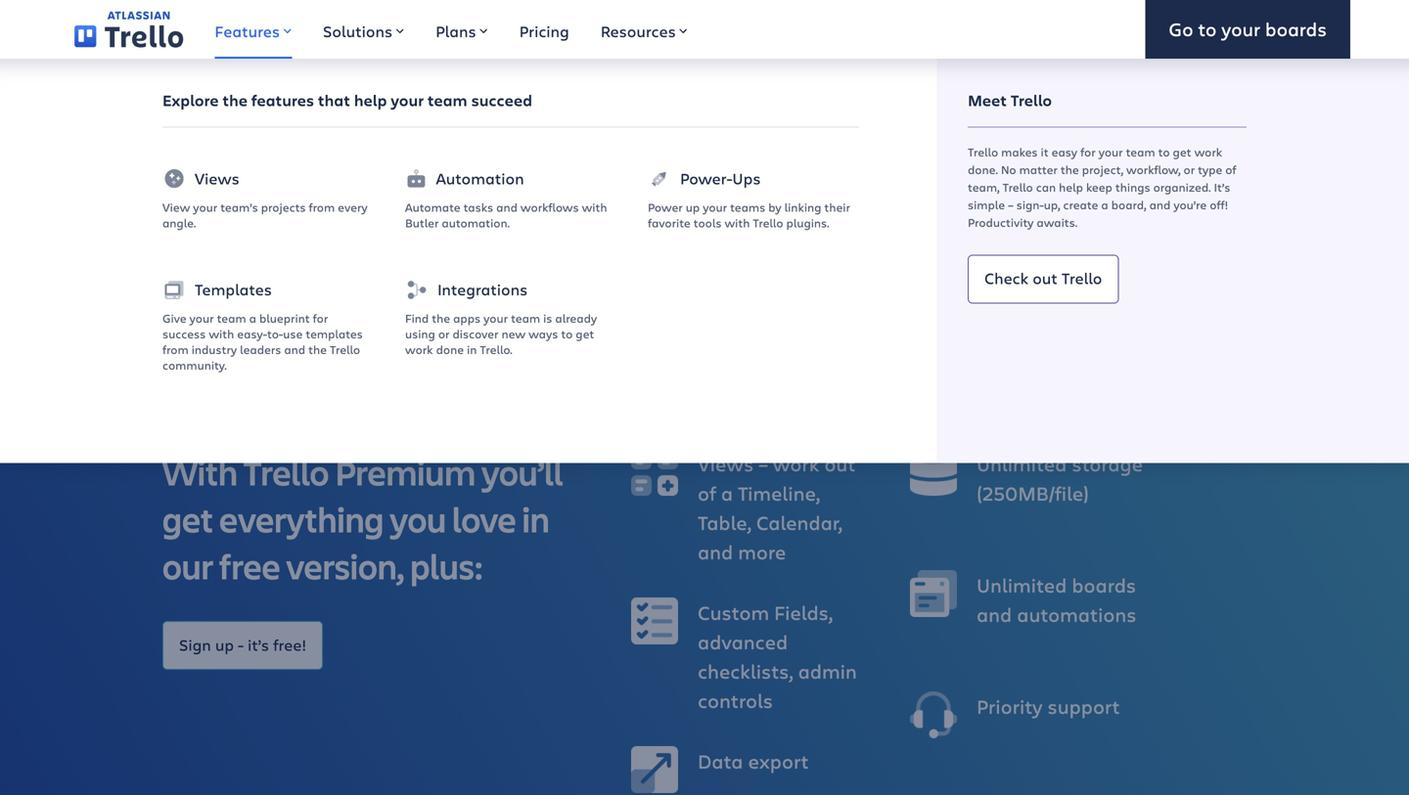 Task type: vqa. For each thing, say whether or not it's contained in the screenshot.
the bottom tasks
yes



Task type: describe. For each thing, give the bounding box(es) containing it.
blueprint
[[259, 310, 310, 326]]

plans button
[[420, 0, 504, 59]]

checklists.
[[262, 71, 338, 92]]

projects
[[261, 199, 306, 215]]

custom inside cross off tasks more effectively across the whole team with custom fields and advanced checklists.
[[345, 47, 403, 68]]

and inside unlock limitless automation to add teammates to tasks, move cards, set dates, and much more, without even lifting a finger. no coding necessary!
[[235, 215, 264, 236]]

teams
[[730, 199, 766, 215]]

your inside power up your teams by linking their favorite tools with trello plugins.
[[703, 199, 727, 215]]

of inside "trello makes it easy for your team to get work done. no matter the project, workflow, or type of team, trello can help keep things organized. it's simple –  sign-up, create a board, and you're off! productivity awaits."
[[1226, 161, 1237, 178]]

ways
[[529, 326, 558, 342]]

advanced inside "custom fields, advanced checklists, admin controls"
[[698, 629, 788, 655]]

easy-
[[237, 326, 267, 342]]

organized.
[[1154, 179, 1211, 195]]

for inside "trello makes it easy for your team to get work done. no matter the project, workflow, or type of team, trello can help keep things organized. it's simple –  sign-up, create a board, and you're off! productivity awaits."
[[1081, 144, 1096, 160]]

checklists,
[[698, 658, 793, 685]]

more inside views – work out of a timeline, table, calendar, and more
[[738, 539, 786, 565]]

your inside 'view your team's projects from every angle.'
[[193, 199, 218, 215]]

simple
[[968, 197, 1005, 213]]

find
[[405, 310, 429, 326]]

plus:
[[410, 543, 483, 590]]

workflows
[[521, 199, 579, 215]]

power-
[[680, 168, 733, 189]]

unlimited storage (250mb/file)
[[977, 451, 1143, 507]]

and inside 'give your team a blueprint for success with easy-to-use templates from industry leaders and the trello community.'
[[284, 342, 305, 358]]

table,
[[698, 510, 752, 536]]

discover
[[453, 326, 499, 342]]

to inside "trello makes it easy for your team to get work done. no matter the project, workflow, or type of team, trello can help keep things organized. it's simple –  sign-up, create a board, and you're off! productivity awaits."
[[1159, 144, 1170, 160]]

whole
[[215, 47, 261, 68]]

that
[[318, 90, 350, 111]]

it
[[1041, 144, 1049, 160]]

tools
[[694, 215, 722, 231]]

explore
[[162, 90, 219, 111]]

priority support
[[977, 694, 1121, 720]]

views for views
[[195, 168, 240, 189]]

with inside automate tasks and workflows with butler automation.
[[582, 199, 607, 215]]

export
[[748, 748, 809, 775]]

for inside 'give your team a blueprint for success with easy-to-use templates from industry leaders and the trello community.'
[[313, 310, 328, 326]]

from inside 'view your team's projects from every angle.'
[[309, 199, 335, 215]]

automations
[[1017, 602, 1137, 628]]

get inside "trello makes it easy for your team to get work done. no matter the project, workflow, or type of team, trello can help keep things organized. it's simple –  sign-up, create a board, and you're off! productivity awaits."
[[1173, 144, 1192, 160]]

view
[[162, 199, 190, 215]]

tasks inside cross off tasks more effectively across the whole team with custom fields and advanced checklists.
[[255, 24, 294, 45]]

automate tasks and workflows with butler automation.
[[405, 199, 607, 231]]

give your team a blueprint for success with easy-to-use templates from industry leaders and the trello community.
[[162, 310, 363, 373]]

effectively
[[341, 24, 417, 45]]

0 horizontal spatial help
[[354, 90, 387, 111]]

to-
[[267, 326, 283, 342]]

explore the features that help your team succeed
[[162, 90, 533, 111]]

is
[[543, 310, 553, 326]]

premium
[[335, 449, 476, 496]]

calendar,
[[757, 510, 843, 536]]

lifting
[[186, 239, 229, 260]]

work inside find the apps your team is already using or discover new ways to get work done in trello.
[[405, 342, 433, 358]]

to inside find the apps your team is already using or discover new ways to get work done in trello.
[[561, 326, 573, 342]]

to up cards,
[[399, 168, 415, 189]]

create
[[1064, 197, 1099, 213]]

community.
[[162, 357, 227, 373]]

boards inside unlimited boards and automations
[[1072, 572, 1137, 599]]

trello inside with trello premium you'll get everything you love in our free version, plus:
[[244, 449, 329, 496]]

views for views – work out of a timeline, table, calendar, and more
[[698, 451, 754, 477]]

team inside "trello makes it easy for your team to get work done. no matter the project, workflow, or type of team, trello can help keep things organized. it's simple –  sign-up, create a board, and you're off! productivity awaits."
[[1126, 144, 1156, 160]]

fields,
[[774, 600, 833, 626]]

trello up sign- at top right
[[1003, 179, 1033, 195]]

using
[[405, 326, 435, 342]]

your inside "trello makes it easy for your team to get work done. no matter the project, workflow, or type of team, trello can help keep things organized. it's simple –  sign-up, create a board, and you're off! productivity awaits."
[[1099, 144, 1123, 160]]

storage
[[1072, 451, 1143, 477]]

find the apps your team is already using or discover new ways to get work done in trello.
[[405, 310, 597, 358]]

off
[[231, 24, 251, 45]]

with inside power up your teams by linking their favorite tools with trello plugins.
[[725, 215, 750, 231]]

to right go
[[1199, 16, 1217, 42]]

limitless
[[240, 168, 303, 189]]

and inside views – work out of a timeline, table, calendar, and more
[[698, 539, 733, 565]]

with inside 'give your team a blueprint for success with easy-to-use templates from industry leaders and the trello community.'
[[209, 326, 234, 342]]

– inside "trello makes it easy for your team to get work done. no matter the project, workflow, or type of team, trello can help keep things organized. it's simple –  sign-up, create a board, and you're off! productivity awaits."
[[1008, 197, 1014, 213]]

no inside "trello makes it easy for your team to get work done. no matter the project, workflow, or type of team, trello can help keep things organized. it's simple –  sign-up, create a board, and you're off! productivity awaits."
[[1001, 161, 1017, 178]]

across
[[421, 24, 469, 45]]

our
[[162, 543, 213, 590]]

it's
[[248, 635, 269, 656]]

apps
[[453, 310, 481, 326]]

a inside unlock limitless automation to add teammates to tasks, move cards, set dates, and much more, without even lifting a finger. no coding necessary!
[[233, 239, 243, 260]]

use
[[283, 326, 303, 342]]

unlock limitless automation to add teammates to tasks, move cards, set dates, and much more, without even lifting a finger. no coding necessary! button
[[162, 124, 503, 277]]

solutions
[[323, 21, 393, 42]]

team inside cross off tasks more effectively across the whole team with custom fields and advanced checklists.
[[264, 47, 304, 68]]

no inside unlock limitless automation to add teammates to tasks, move cards, set dates, and much more, without even lifting a finger. no coding necessary!
[[296, 239, 316, 260]]

up,
[[1044, 197, 1061, 213]]

more inside cross off tasks more effectively across the whole team with custom fields and advanced checklists.
[[298, 24, 337, 45]]

succeed
[[471, 90, 533, 111]]

admin
[[798, 658, 857, 685]]

work inside views – work out of a timeline, table, calendar, and more
[[773, 451, 820, 477]]

data export
[[698, 748, 809, 775]]

atlassian trello image
[[74, 11, 183, 48]]

to up much
[[276, 192, 292, 213]]

check out trello
[[985, 268, 1103, 289]]

easy
[[1052, 144, 1078, 160]]

trello inside power up your teams by linking their favorite tools with trello plugins.
[[753, 215, 784, 231]]

unlock
[[186, 168, 236, 189]]

go to your boards link
[[1146, 0, 1351, 59]]

pricing
[[519, 21, 569, 42]]

power-ups
[[680, 168, 761, 189]]

automation.
[[442, 215, 510, 231]]

board,
[[1112, 197, 1147, 213]]

with
[[162, 449, 238, 496]]

give
[[162, 310, 187, 326]]

unlimited boards and automations
[[977, 572, 1137, 628]]

unlimited for (250mb/file)
[[977, 451, 1067, 477]]

angle.
[[162, 215, 196, 231]]

and inside unlimited boards and automations
[[977, 602, 1012, 628]]

get inside with trello premium you'll get everything you love in our free version, plus:
[[162, 496, 213, 543]]

team down fields
[[428, 90, 468, 111]]

work inside "trello makes it easy for your team to get work done. no matter the project, workflow, or type of team, trello can help keep things organized. it's simple –  sign-up, create a board, and you're off! productivity awaits."
[[1195, 144, 1223, 160]]

you
[[390, 496, 446, 543]]

up for power
[[686, 199, 700, 215]]

by
[[769, 199, 782, 215]]

your right go
[[1222, 16, 1261, 42]]

or inside "trello makes it easy for your team to get work done. no matter the project, workflow, or type of team, trello can help keep things organized. it's simple –  sign-up, create a board, and you're off! productivity awaits."
[[1184, 161, 1195, 178]]

cross off tasks more effectively across the whole team with custom fields and advanced checklists. button
[[162, 0, 503, 109]]

finger.
[[247, 239, 292, 260]]

and inside "trello makes it easy for your team to get work done. no matter the project, workflow, or type of team, trello can help keep things organized. it's simple –  sign-up, create a board, and you're off! productivity awaits."
[[1150, 197, 1171, 213]]

unlimited for and
[[977, 572, 1067, 599]]

workflow,
[[1127, 161, 1181, 178]]

matter
[[1020, 161, 1058, 178]]

0 vertical spatial boards
[[1266, 16, 1327, 42]]



Task type: locate. For each thing, give the bounding box(es) containing it.
0 horizontal spatial for
[[313, 310, 328, 326]]

the inside "trello makes it easy for your team to get work done. no matter the project, workflow, or type of team, trello can help keep things organized. it's simple –  sign-up, create a board, and you're off! productivity awaits."
[[1061, 161, 1079, 178]]

0 vertical spatial up
[[686, 199, 700, 215]]

1 horizontal spatial up
[[686, 199, 700, 215]]

1 vertical spatial views
[[698, 451, 754, 477]]

and right to-
[[284, 342, 305, 358]]

team
[[264, 47, 304, 68], [428, 90, 468, 111], [1126, 144, 1156, 160], [217, 310, 246, 326], [511, 310, 540, 326]]

0 horizontal spatial work
[[405, 342, 433, 358]]

tasks inside automate tasks and workflows with butler automation.
[[464, 199, 494, 215]]

0 vertical spatial advanced
[[186, 71, 258, 92]]

team left is
[[511, 310, 540, 326]]

trello
[[1011, 90, 1052, 111], [968, 144, 999, 160], [1003, 179, 1033, 195], [753, 215, 784, 231], [1062, 268, 1103, 289], [330, 342, 360, 358], [244, 449, 329, 496]]

1 horizontal spatial boards
[[1266, 16, 1327, 42]]

0 horizontal spatial views
[[195, 168, 240, 189]]

support
[[1048, 694, 1121, 720]]

unlimited inside "unlimited storage (250mb/file)"
[[977, 451, 1067, 477]]

0 horizontal spatial no
[[296, 239, 316, 260]]

in inside find the apps your team is already using or discover new ways to get work done in trello.
[[467, 342, 477, 358]]

views
[[195, 168, 240, 189], [698, 451, 754, 477]]

0 vertical spatial views
[[195, 168, 240, 189]]

unlimited up automations
[[977, 572, 1067, 599]]

2 vertical spatial get
[[162, 496, 213, 543]]

1 vertical spatial up
[[215, 635, 234, 656]]

or inside find the apps your team is already using or discover new ways to get work done in trello.
[[438, 326, 450, 342]]

1 horizontal spatial of
[[1226, 161, 1237, 178]]

and down organized. in the top right of the page
[[1150, 197, 1171, 213]]

timeline,
[[738, 480, 820, 507]]

0 vertical spatial get
[[1173, 144, 1192, 160]]

trello makes it easy for your team to get work done. no matter the project, workflow, or type of team, trello can help keep things organized. it's simple –  sign-up, create a board, and you're off! productivity awaits.
[[968, 144, 1237, 230]]

plugins.
[[787, 215, 830, 231]]

already
[[555, 310, 597, 326]]

1 vertical spatial out
[[825, 451, 856, 477]]

1 horizontal spatial in
[[522, 496, 550, 543]]

1 horizontal spatial out
[[1033, 268, 1058, 289]]

for up the project,
[[1081, 144, 1096, 160]]

go
[[1169, 16, 1194, 42]]

a left to-
[[249, 310, 256, 326]]

1 horizontal spatial no
[[1001, 161, 1017, 178]]

1 horizontal spatial help
[[1059, 179, 1084, 195]]

work up timeline,
[[773, 451, 820, 477]]

2 vertical spatial work
[[773, 451, 820, 477]]

1 horizontal spatial custom
[[698, 600, 770, 626]]

resources button
[[585, 0, 704, 59]]

in down you'll in the bottom of the page
[[522, 496, 550, 543]]

custom down effectively at the left
[[345, 47, 403, 68]]

without
[[358, 215, 417, 236]]

– left sign- at top right
[[1008, 197, 1014, 213]]

and down the table, on the bottom of page
[[698, 539, 733, 565]]

more down calendar,
[[738, 539, 786, 565]]

1 horizontal spatial advanced
[[698, 629, 788, 655]]

1 vertical spatial unlimited
[[977, 572, 1067, 599]]

0 vertical spatial work
[[1195, 144, 1223, 160]]

cross
[[186, 24, 227, 45]]

with left easy-
[[209, 326, 234, 342]]

1 vertical spatial more
[[738, 539, 786, 565]]

templates
[[195, 279, 272, 300]]

project,
[[1082, 161, 1124, 178]]

tasks,
[[296, 192, 339, 213]]

to right ways
[[561, 326, 573, 342]]

1 horizontal spatial work
[[773, 451, 820, 477]]

of up it's
[[1226, 161, 1237, 178]]

for right use
[[313, 310, 328, 326]]

your right apps
[[484, 310, 508, 326]]

cards,
[[387, 192, 431, 213]]

much
[[268, 215, 309, 236]]

0 vertical spatial from
[[309, 199, 335, 215]]

the
[[186, 47, 211, 68], [223, 90, 248, 111], [1061, 161, 1079, 178], [432, 310, 450, 326], [308, 342, 327, 358]]

a inside views – work out of a timeline, table, calendar, and more
[[721, 480, 733, 507]]

trello inside 'give your team a blueprint for success with easy-to-use templates from industry leaders and the trello community.'
[[330, 342, 360, 358]]

sign-
[[1017, 197, 1044, 213]]

0 vertical spatial out
[[1033, 268, 1058, 289]]

0 vertical spatial or
[[1184, 161, 1195, 178]]

dates,
[[186, 215, 231, 236]]

a inside "trello makes it easy for your team to get work done. no matter the project, workflow, or type of team, trello can help keep things organized. it's simple –  sign-up, create a board, and you're off! productivity awaits."
[[1102, 197, 1109, 213]]

and down plans
[[454, 47, 483, 68]]

1 vertical spatial no
[[296, 239, 316, 260]]

templates
[[306, 326, 363, 342]]

cross off tasks more effectively across the whole team with custom fields and advanced checklists.
[[186, 24, 483, 92]]

meet
[[968, 90, 1007, 111]]

and down automation
[[496, 199, 518, 215]]

0 horizontal spatial or
[[438, 326, 450, 342]]

custom inside "custom fields, advanced checklists, admin controls"
[[698, 600, 770, 626]]

0 vertical spatial help
[[354, 90, 387, 111]]

help right that at the left
[[354, 90, 387, 111]]

from inside 'give your team a blueprint for success with easy-to-use templates from industry leaders and the trello community.'
[[162, 342, 189, 358]]

1 horizontal spatial for
[[1081, 144, 1096, 160]]

productivity
[[968, 214, 1034, 230]]

from
[[309, 199, 335, 215], [162, 342, 189, 358]]

check out trello link
[[968, 255, 1119, 304]]

1 vertical spatial for
[[313, 310, 328, 326]]

every
[[338, 199, 368, 215]]

team down templates
[[217, 310, 246, 326]]

1 horizontal spatial get
[[576, 326, 594, 342]]

1 vertical spatial boards
[[1072, 572, 1137, 599]]

your down fields
[[391, 90, 424, 111]]

trello down awaits.
[[1062, 268, 1103, 289]]

no
[[1001, 161, 1017, 178], [296, 239, 316, 260]]

1 vertical spatial of
[[698, 480, 716, 507]]

up inside power up your teams by linking their favorite tools with trello plugins.
[[686, 199, 700, 215]]

1 unlimited from the top
[[977, 451, 1067, 477]]

with inside cross off tasks more effectively across the whole team with custom fields and advanced checklists.
[[308, 47, 341, 68]]

views inside views – work out of a timeline, table, calendar, and more
[[698, 451, 754, 477]]

favorite
[[648, 215, 691, 231]]

out inside views – work out of a timeline, table, calendar, and more
[[825, 451, 856, 477]]

power up your teams by linking their favorite tools with trello plugins.
[[648, 199, 851, 231]]

0 horizontal spatial –
[[759, 451, 768, 477]]

more up checklists. at the left of the page
[[298, 24, 337, 45]]

0 vertical spatial custom
[[345, 47, 403, 68]]

industry
[[192, 342, 237, 358]]

trello up done.
[[968, 144, 999, 160]]

version,
[[286, 543, 404, 590]]

0 horizontal spatial get
[[162, 496, 213, 543]]

work up type at the right top
[[1195, 144, 1223, 160]]

custom fields, advanced checklists, admin controls
[[698, 600, 857, 714]]

0 vertical spatial for
[[1081, 144, 1096, 160]]

(250mb/file)
[[977, 480, 1090, 507]]

ups
[[733, 168, 761, 189]]

your right give
[[190, 310, 214, 326]]

views up the table, on the bottom of page
[[698, 451, 754, 477]]

team's
[[220, 199, 258, 215]]

up for sign
[[215, 635, 234, 656]]

– inside views – work out of a timeline, table, calendar, and more
[[759, 451, 768, 477]]

and down team's
[[235, 215, 264, 236]]

0 vertical spatial no
[[1001, 161, 1017, 178]]

your down power-ups
[[703, 199, 727, 215]]

the right find
[[432, 310, 450, 326]]

unlimited inside unlimited boards and automations
[[977, 572, 1067, 599]]

from down give
[[162, 342, 189, 358]]

of
[[1226, 161, 1237, 178], [698, 480, 716, 507]]

view your team's projects from every angle.
[[162, 199, 368, 231]]

get up workflow,
[[1173, 144, 1192, 160]]

a inside 'give your team a blueprint for success with easy-to-use templates from industry leaders and the trello community.'
[[249, 310, 256, 326]]

unlimited up (250mb/file)
[[977, 451, 1067, 477]]

makes
[[1002, 144, 1038, 160]]

team,
[[968, 179, 1000, 195]]

0 horizontal spatial up
[[215, 635, 234, 656]]

out right check
[[1033, 268, 1058, 289]]

0 vertical spatial in
[[467, 342, 477, 358]]

team inside find the apps your team is already using or discover new ways to get work done in trello.
[[511, 310, 540, 326]]

help
[[354, 90, 387, 111], [1059, 179, 1084, 195]]

advanced inside cross off tasks more effectively across the whole team with custom fields and advanced checklists.
[[186, 71, 258, 92]]

1 vertical spatial work
[[405, 342, 433, 358]]

1 horizontal spatial from
[[309, 199, 335, 215]]

in inside with trello premium you'll get everything you love in our free version, plus:
[[522, 496, 550, 543]]

advanced up checklists,
[[698, 629, 788, 655]]

your up the project,
[[1099, 144, 1123, 160]]

team up workflow,
[[1126, 144, 1156, 160]]

to up workflow,
[[1159, 144, 1170, 160]]

and left automations
[[977, 602, 1012, 628]]

custom
[[345, 47, 403, 68], [698, 600, 770, 626]]

the down easy
[[1061, 161, 1079, 178]]

0 vertical spatial –
[[1008, 197, 1014, 213]]

the down 'whole'
[[223, 90, 248, 111]]

your inside find the apps your team is already using or discover new ways to get work done in trello.
[[484, 310, 508, 326]]

0 horizontal spatial tasks
[[255, 24, 294, 45]]

out inside 'link'
[[1033, 268, 1058, 289]]

2 horizontal spatial get
[[1173, 144, 1192, 160]]

priority
[[977, 694, 1043, 720]]

automate
[[405, 199, 461, 215]]

of up the table, on the bottom of page
[[698, 480, 716, 507]]

the inside 'give your team a blueprint for success with easy-to-use templates from industry leaders and the trello community.'
[[308, 342, 327, 358]]

butler
[[405, 215, 439, 231]]

team up checklists. at the left of the page
[[264, 47, 304, 68]]

with up checklists. at the left of the page
[[308, 47, 341, 68]]

no down 'makes'
[[1001, 161, 1017, 178]]

with right workflows
[[582, 199, 607, 215]]

1 vertical spatial from
[[162, 342, 189, 358]]

0 vertical spatial of
[[1226, 161, 1237, 178]]

1 horizontal spatial tasks
[[464, 199, 494, 215]]

0 horizontal spatial from
[[162, 342, 189, 358]]

teammates
[[186, 192, 272, 213]]

unlock limitless automation to add teammates to tasks, move cards, set dates, and much more, without even lifting a finger. no coding necessary!
[[186, 168, 458, 260]]

a right the lifting
[[233, 239, 243, 260]]

features
[[215, 21, 280, 42]]

1 vertical spatial advanced
[[698, 629, 788, 655]]

the right use
[[308, 342, 327, 358]]

0 horizontal spatial in
[[467, 342, 477, 358]]

of inside views – work out of a timeline, table, calendar, and more
[[698, 480, 716, 507]]

views up teammates
[[195, 168, 240, 189]]

tasks
[[255, 24, 294, 45], [464, 199, 494, 215]]

move
[[343, 192, 383, 213]]

-
[[238, 635, 244, 656]]

the inside cross off tasks more effectively across the whole team with custom fields and advanced checklists.
[[186, 47, 211, 68]]

set
[[435, 192, 458, 213]]

even
[[421, 215, 456, 236]]

tasks right 'off' on the top left of the page
[[255, 24, 294, 45]]

with trello premium you'll get everything you love in our free version, plus:
[[162, 449, 563, 590]]

0 vertical spatial more
[[298, 24, 337, 45]]

1 vertical spatial –
[[759, 451, 768, 477]]

up right power
[[686, 199, 700, 215]]

out
[[1033, 268, 1058, 289], [825, 451, 856, 477]]

resources
[[601, 21, 676, 42]]

1 vertical spatial or
[[438, 326, 450, 342]]

off!
[[1210, 197, 1229, 213]]

a down keep
[[1102, 197, 1109, 213]]

0 horizontal spatial advanced
[[186, 71, 258, 92]]

sign
[[179, 635, 211, 656]]

1 horizontal spatial more
[[738, 539, 786, 565]]

work left done
[[405, 342, 433, 358]]

awaits.
[[1037, 214, 1078, 230]]

out up calendar,
[[825, 451, 856, 477]]

or up organized. in the top right of the page
[[1184, 161, 1195, 178]]

unlimited
[[977, 451, 1067, 477], [977, 572, 1067, 599]]

up left -
[[215, 635, 234, 656]]

1 vertical spatial tasks
[[464, 199, 494, 215]]

keep
[[1087, 179, 1113, 195]]

get up our
[[162, 496, 213, 543]]

check
[[985, 268, 1029, 289]]

trello right meet
[[1011, 90, 1052, 111]]

1 vertical spatial help
[[1059, 179, 1084, 195]]

1 vertical spatial custom
[[698, 600, 770, 626]]

0 horizontal spatial custom
[[345, 47, 403, 68]]

their
[[825, 199, 851, 215]]

meet trello
[[968, 90, 1052, 111]]

in right done
[[467, 342, 477, 358]]

tasks down automation
[[464, 199, 494, 215]]

and inside cross off tasks more effectively across the whole team with custom fields and advanced checklists.
[[454, 47, 483, 68]]

trello inside check out trello 'link'
[[1062, 268, 1103, 289]]

team inside 'give your team a blueprint for success with easy-to-use templates from industry leaders and the trello community.'
[[217, 310, 246, 326]]

custom up checklists,
[[698, 600, 770, 626]]

0 horizontal spatial out
[[825, 451, 856, 477]]

get right is
[[576, 326, 594, 342]]

a up the table, on the bottom of page
[[721, 480, 733, 507]]

with
[[308, 47, 341, 68], [582, 199, 607, 215], [725, 215, 750, 231], [209, 326, 234, 342]]

coding
[[320, 239, 370, 260]]

it's
[[1214, 179, 1231, 195]]

views – work out of a timeline, table, calendar, and more
[[698, 451, 856, 565]]

1 vertical spatial get
[[576, 326, 594, 342]]

the inside find the apps your team is already using or discover new ways to get work done in trello.
[[432, 310, 450, 326]]

pricing link
[[504, 0, 585, 59]]

get inside find the apps your team is already using or discover new ways to get work done in trello.
[[576, 326, 594, 342]]

1 vertical spatial in
[[522, 496, 550, 543]]

go to your boards
[[1169, 16, 1327, 42]]

up
[[686, 199, 700, 215], [215, 635, 234, 656]]

trello right use
[[330, 342, 360, 358]]

2 unlimited from the top
[[977, 572, 1067, 599]]

help up create
[[1059, 179, 1084, 195]]

with right tools
[[725, 215, 750, 231]]

0 horizontal spatial more
[[298, 24, 337, 45]]

from up more,
[[309, 199, 335, 215]]

1 horizontal spatial views
[[698, 451, 754, 477]]

or right using
[[438, 326, 450, 342]]

trello.
[[480, 342, 513, 358]]

type
[[1198, 161, 1223, 178]]

your up dates,
[[193, 199, 218, 215]]

1 horizontal spatial –
[[1008, 197, 1014, 213]]

1 horizontal spatial or
[[1184, 161, 1195, 178]]

new
[[502, 326, 526, 342]]

0 horizontal spatial boards
[[1072, 572, 1137, 599]]

trello left the 'linking'
[[753, 215, 784, 231]]

the down cross
[[186, 47, 211, 68]]

no down much
[[296, 239, 316, 260]]

– up timeline,
[[759, 451, 768, 477]]

and inside automate tasks and workflows with butler automation.
[[496, 199, 518, 215]]

your inside 'give your team a blueprint for success with easy-to-use templates from industry leaders and the trello community.'
[[190, 310, 214, 326]]

0 vertical spatial unlimited
[[977, 451, 1067, 477]]

2 horizontal spatial work
[[1195, 144, 1223, 160]]

trello up everything
[[244, 449, 329, 496]]

0 horizontal spatial of
[[698, 480, 716, 507]]

help inside "trello makes it easy for your team to get work done. no matter the project, workflow, or type of team, trello can help keep things organized. it's simple –  sign-up, create a board, and you're off! productivity awaits."
[[1059, 179, 1084, 195]]

0 vertical spatial tasks
[[255, 24, 294, 45]]

advanced down 'whole'
[[186, 71, 258, 92]]



